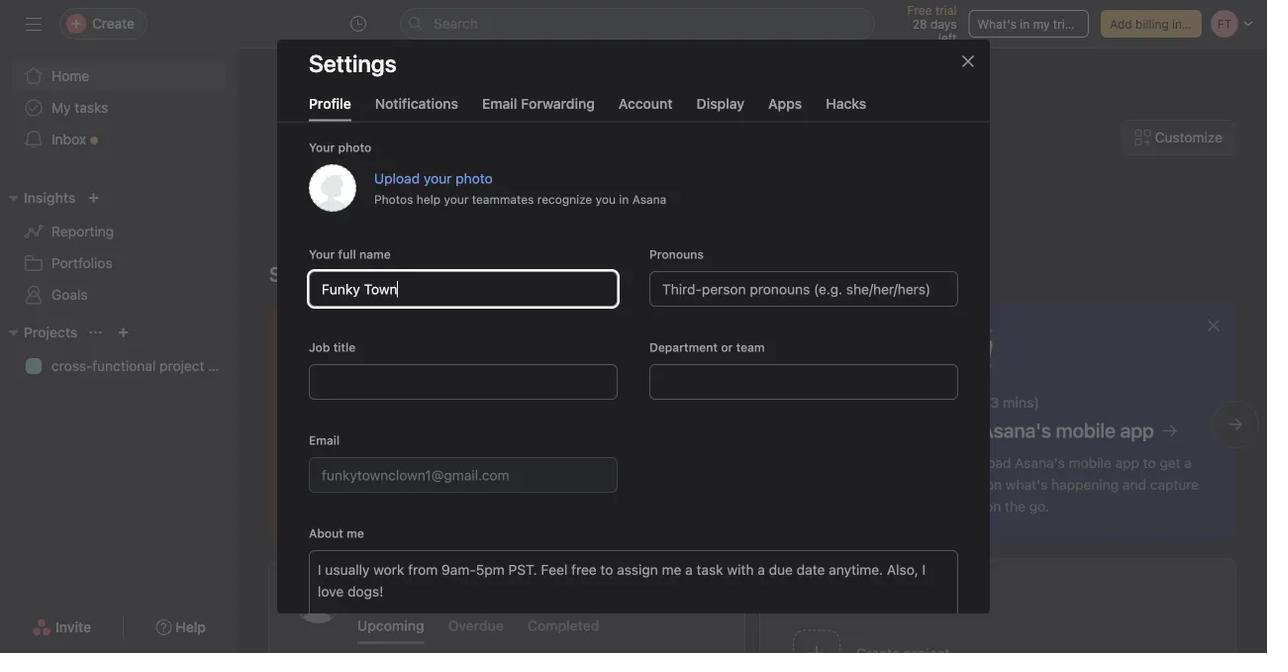 Task type: locate. For each thing, give the bounding box(es) containing it.
scroll card carousel right image
[[1228, 417, 1244, 433]]

0 horizontal spatial email
[[309, 433, 340, 447]]

teammates
[[472, 192, 534, 206]]

1 vertical spatial photo
[[456, 170, 493, 186]]

add
[[1111, 17, 1133, 31]]

your up 'help'
[[424, 170, 452, 186]]

what's
[[978, 17, 1017, 31]]

28
[[913, 17, 928, 31]]

None text field
[[309, 271, 618, 307], [309, 457, 618, 493], [309, 271, 618, 307], [309, 457, 618, 493]]

email forwarding
[[482, 95, 595, 111]]

None text field
[[309, 364, 618, 400], [650, 364, 959, 400], [309, 364, 618, 400], [650, 364, 959, 400]]

1 horizontal spatial projects
[[785, 585, 858, 608]]

recognize
[[538, 192, 593, 206]]

0 vertical spatial in
[[1021, 17, 1030, 31]]

upload
[[374, 170, 420, 186]]

0 horizontal spatial photo
[[338, 140, 372, 154]]

0 vertical spatial projects
[[24, 324, 78, 341]]

profile
[[309, 95, 351, 111]]

billing
[[1136, 17, 1170, 31]]

0 vertical spatial your
[[424, 170, 452, 186]]

2 your from the top
[[309, 247, 335, 261]]

morning,
[[690, 168, 808, 206]]

projects inside dropdown button
[[24, 324, 78, 341]]

1 horizontal spatial photo
[[456, 170, 493, 186]]

upload new photo image
[[309, 164, 357, 211]]

0 vertical spatial email
[[482, 95, 518, 111]]

photo down 'profile' button at the left of page
[[338, 140, 372, 154]]

cross-
[[52, 358, 92, 374]]

your for your photo
[[309, 247, 335, 261]]

1 horizontal spatial email
[[482, 95, 518, 111]]

steps to get started
[[269, 262, 446, 286]]

in right you
[[619, 192, 629, 206]]

photo up teammates
[[456, 170, 493, 186]]

reporting
[[52, 223, 114, 240]]

your
[[309, 140, 335, 154], [309, 247, 335, 261]]

cross-functional project plan
[[52, 358, 235, 374]]

inbox
[[52, 131, 86, 148]]

projects
[[24, 324, 78, 341], [785, 585, 858, 608]]

get started
[[348, 262, 446, 286]]

name
[[360, 247, 391, 261]]

your right 'help'
[[444, 192, 469, 206]]

account
[[619, 95, 673, 111]]

in left my
[[1021, 17, 1030, 31]]

inbox link
[[12, 124, 226, 156]]

hide sidebar image
[[26, 16, 42, 32]]

forwarding
[[521, 95, 595, 111]]

insights
[[24, 190, 76, 206]]

your for settings
[[309, 140, 335, 154]]

what's in my trial?
[[978, 17, 1081, 31]]

0 horizontal spatial projects
[[24, 324, 78, 341]]

me
[[347, 526, 364, 540]]

projects button
[[0, 321, 78, 345]]

good morning, funky
[[608, 168, 898, 206]]

your down 'profile' button at the left of page
[[309, 140, 335, 154]]

1 vertical spatial email
[[309, 433, 340, 447]]

photo
[[338, 140, 372, 154], [456, 170, 493, 186]]

I usually work from 9am-5pm PST. Feel free to assign me a task with a due date anytime. Also, I love dogs! text field
[[309, 550, 959, 620]]

reporting link
[[12, 216, 226, 248]]

0 vertical spatial your
[[309, 140, 335, 154]]

display
[[697, 95, 745, 111]]

your
[[424, 170, 452, 186], [444, 192, 469, 206]]

completed
[[528, 618, 600, 634]]

overdue
[[448, 618, 504, 634]]

beginner
[[662, 249, 728, 268]]

1 your from the top
[[309, 140, 335, 154]]

about
[[309, 526, 344, 540]]

insights button
[[0, 186, 76, 210]]

email up about
[[309, 433, 340, 447]]

goals link
[[12, 279, 226, 311]]

in inside 'button'
[[1021, 17, 1030, 31]]

good
[[608, 168, 683, 206]]

department or team
[[650, 340, 765, 354]]

in inside upload your photo photos help your teammates recognize you in asana
[[619, 192, 629, 206]]

in
[[1021, 17, 1030, 31], [619, 192, 629, 206]]

plan
[[208, 358, 235, 374]]

my
[[1034, 17, 1050, 31]]

1 horizontal spatial in
[[1021, 17, 1030, 31]]

1 vertical spatial your
[[309, 247, 335, 261]]

my tasks
[[52, 100, 108, 116]]

my tasks
[[358, 586, 437, 610]]

0 horizontal spatial in
[[619, 192, 629, 206]]

notifications button
[[375, 95, 459, 121]]

job
[[309, 340, 330, 354]]

your up to
[[309, 247, 335, 261]]

left
[[939, 31, 957, 45]]

1 vertical spatial in
[[619, 192, 629, 206]]

email left the forwarding
[[482, 95, 518, 111]]

email inside button
[[482, 95, 518, 111]]

settings
[[309, 50, 397, 77]]

display button
[[697, 95, 745, 121]]

or
[[721, 340, 733, 354]]

asana
[[633, 192, 667, 206]]

about me
[[309, 526, 364, 540]]

what's in my trial? button
[[969, 10, 1090, 38]]



Task type: vqa. For each thing, say whether or not it's contained in the screenshot.
recognize
yes



Task type: describe. For each thing, give the bounding box(es) containing it.
close image
[[961, 53, 977, 69]]

portfolios link
[[12, 248, 226, 279]]

add billing info button
[[1102, 10, 1202, 38]]

1 vertical spatial projects
[[785, 585, 858, 608]]

profile button
[[309, 95, 351, 121]]

search list box
[[400, 8, 876, 40]]

insights element
[[0, 180, 238, 315]]

email for email
[[309, 433, 340, 447]]

invite
[[56, 620, 91, 636]]

days
[[931, 17, 957, 31]]

department
[[650, 340, 718, 354]]

add profile photo image
[[294, 576, 342, 624]]

funky
[[815, 168, 898, 206]]

search
[[434, 15, 478, 32]]

customize button
[[1123, 120, 1236, 156]]

home link
[[12, 60, 226, 92]]

my tasks link
[[12, 92, 226, 124]]

Third-person pronouns (e.g. she/her/hers) text field
[[650, 271, 959, 307]]

apps
[[769, 95, 803, 111]]

photos
[[374, 192, 413, 206]]

email for email forwarding
[[482, 95, 518, 111]]

upload your photo button
[[374, 170, 493, 186]]

customize
[[1156, 129, 1223, 146]]

upcoming button
[[358, 618, 425, 644]]

trial
[[936, 3, 957, 17]]

home
[[52, 68, 89, 84]]

steps
[[269, 262, 321, 286]]

photo inside upload your photo photos help your teammates recognize you in asana
[[456, 170, 493, 186]]

pronouns
[[650, 247, 704, 261]]

project
[[160, 358, 205, 374]]

full
[[338, 247, 356, 261]]

account button
[[619, 95, 673, 121]]

trial?
[[1054, 17, 1081, 31]]

0 vertical spatial photo
[[338, 140, 372, 154]]

job title
[[309, 340, 356, 354]]

email forwarding button
[[482, 95, 595, 121]]

upload your photo photos help your teammates recognize you in asana
[[374, 170, 667, 206]]

team
[[737, 340, 765, 354]]

to
[[325, 262, 343, 286]]

overdue button
[[448, 618, 504, 644]]

add billing info
[[1111, 17, 1194, 31]]

my tasks link
[[358, 584, 720, 613]]

projects element
[[0, 315, 238, 386]]

free
[[908, 3, 933, 17]]

hacks
[[826, 95, 867, 111]]

hacks button
[[826, 95, 867, 121]]

invite button
[[19, 610, 104, 646]]

completed button
[[528, 618, 600, 644]]

apps button
[[769, 95, 803, 121]]

global element
[[0, 49, 238, 167]]

search button
[[400, 8, 876, 40]]

goals
[[52, 287, 88, 303]]

info
[[1173, 17, 1194, 31]]

free trial 28 days left
[[908, 3, 957, 45]]

cross-functional project plan link
[[12, 351, 235, 382]]

tasks
[[75, 100, 108, 116]]

title
[[333, 340, 356, 354]]

portfolios
[[52, 255, 113, 271]]

1 vertical spatial your
[[444, 192, 469, 206]]

upcoming
[[358, 618, 425, 634]]

help
[[417, 192, 441, 206]]

you
[[596, 192, 616, 206]]

your full name
[[309, 247, 391, 261]]

my
[[52, 100, 71, 116]]

your photo
[[309, 140, 372, 154]]

notifications
[[375, 95, 459, 111]]

functional
[[92, 358, 156, 374]]



